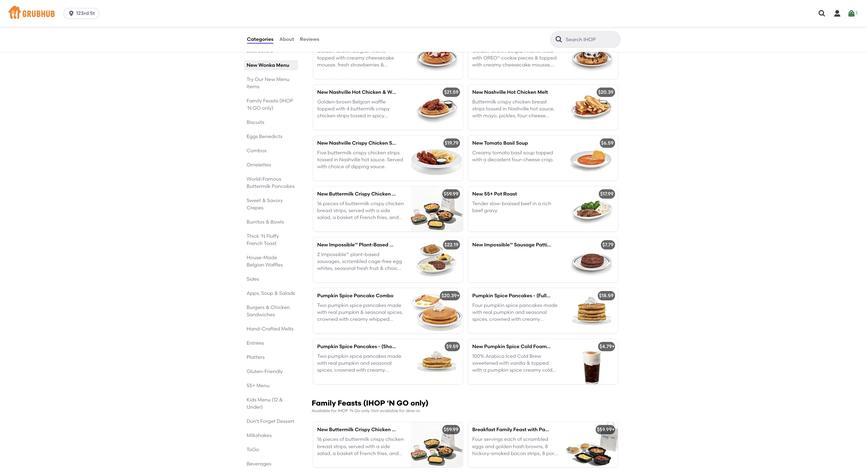 Task type: locate. For each thing, give the bounding box(es) containing it.
spices, for two
[[317, 367, 333, 373]]

2 sharp from the top
[[336, 458, 350, 464]]

real
[[483, 310, 492, 315], [328, 360, 337, 366]]

tossed down five
[[317, 157, 333, 163]]

crowned inside four pumpkin spice pancakes made with real pumpkin and seasonal spices, crowned with creamy whipped topping.
[[489, 317, 510, 322]]

buttermilk for new 55+ pot roast
[[329, 191, 354, 197]]

five
[[317, 150, 326, 156]]

feasts inside family feasts (ihop 'n go only)
[[263, 98, 278, 104]]

1 horizontal spatial combo
[[428, 242, 445, 248]]

chicken for new nashville hot chicken melt
[[362, 89, 381, 95]]

2 new buttermilk crispy chicken family feast image from the top
[[411, 422, 463, 467]]

svg image inside 1 button
[[848, 9, 856, 18]]

1
[[856, 10, 858, 16]]

nashville
[[329, 89, 351, 95], [484, 89, 506, 95], [317, 120, 338, 126], [329, 140, 351, 146], [339, 157, 360, 163]]

crumble
[[472, 11, 493, 17], [518, 38, 538, 44]]

$59.99 for new
[[444, 191, 458, 197]]

oreo® up eggs*
[[509, 4, 523, 10]]

mousse, inside golden-brown belgian waffle topped with creamy cheesecake mousse, fresh strawberries & whipped topping.
[[317, 62, 337, 68]]

breast for breakfast
[[317, 444, 332, 450]]

choice left dipping
[[328, 164, 344, 170]]

eggs*
[[515, 11, 529, 17]]

2 strips, from the top
[[334, 444, 347, 450]]

feast for breakfast family feast with pancakes
[[409, 427, 422, 433]]

spice for pumpkin spice pancakes - (full stack)
[[494, 293, 508, 299]]

55+ left pot
[[484, 191, 493, 197]]

pancakes inside two pumpkin spice pancakes made with real pumpkin and seasonal spices, crowned with creamy whipped topping.
[[363, 353, 386, 359]]

1 horizontal spatial strips
[[387, 150, 400, 156]]

with inside five buttermilk crispy chicken strips tossed in nashville hot sauce. served with choice of dipping sauce.
[[317, 164, 327, 170]]

1 hot from the left
[[352, 89, 361, 95]]

1 horizontal spatial go
[[397, 399, 409, 407]]

of inside golden-brown belgian waffle topped with 4 buttermilk crispy chicken strips tossed in spicy nashville hot sauce & served with a side of ranch dressing.
[[328, 127, 333, 133]]

brown inside golden-brown belgian waffle topped with 4 buttermilk crispy chicken strips tossed in spicy nashville hot sauce & served with a side of ranch dressing.
[[337, 99, 351, 105]]

1 vertical spatial pancakes
[[519, 302, 542, 308]]

spice for pumpkin spice pancake combo
[[339, 293, 353, 299]]

new for new buttermilk crispy chicken family feast image associated with new
[[317, 191, 328, 197]]

cheddar for new 55+ pot roast
[[352, 222, 373, 228]]

belgian down new nashville hot chicken & waffles
[[352, 99, 370, 105]]

2 vertical spatial strips
[[387, 150, 400, 156]]

2 waffle from the left
[[540, 38, 555, 44]]

brew right foam
[[561, 344, 572, 349]]

waffle
[[371, 48, 386, 54], [526, 48, 541, 54], [371, 99, 386, 105]]

1 vertical spatial (ihop
[[363, 399, 385, 407]]

waffle
[[387, 38, 403, 44], [540, 38, 555, 44]]

buttermilk inside world-famous buttermilk pancakes
[[247, 183, 271, 189]]

pumpkin for pumpkin spice pancakes - (full stack)
[[472, 293, 493, 299]]

crumble up bacon
[[472, 11, 493, 17]]

famous
[[263, 176, 281, 182]]

seasonal for pumpkin spice pancakes - (short stack)
[[371, 360, 392, 366]]

hot up dipping
[[361, 157, 369, 163]]

sauce
[[348, 120, 363, 126]]

under)
[[247, 404, 263, 410]]

topping. inside four pumpkin spice pancakes made with real pumpkin and seasonal spices, crowned with creamy whipped topping.
[[494, 324, 514, 329]]

with inside creamy tomato basil soup topped with a decadent four-cheese crisp.
[[472, 157, 482, 163]]

1 breast from the top
[[317, 208, 332, 214]]

0 horizontal spatial 55+
[[247, 383, 255, 389]]

spices, for four
[[472, 317, 488, 322]]

best sellers
[[247, 48, 273, 54]]

spicy
[[372, 113, 384, 119]]

new waffle combo image
[[566, 0, 618, 28]]

2 vertical spatial side
[[381, 444, 390, 450]]

brew
[[561, 344, 572, 349], [530, 353, 541, 359]]

2 up the "sausages,"
[[317, 252, 320, 257]]

1 vertical spatial cheddar
[[352, 458, 373, 464]]

toast
[[264, 241, 277, 246]]

biscuits
[[247, 119, 264, 125]]

1 vertical spatial cheesecake
[[502, 62, 531, 68]]

impossible™ for sausage
[[484, 242, 513, 248]]

pancakes inside four pumpkin spice pancakes made with real pumpkin and seasonal spices, crowned with creamy whipped topping.
[[519, 302, 542, 308]]

pumpkin down pumpkin spice pancakes - (full stack)
[[494, 310, 514, 315]]

served
[[387, 157, 403, 163]]

1 16 pieces of buttermilk crispy chicken breast strips, served with a side salad, a basket of french fries, and creamy sharp cheddar mac & cheese.  serves 4. from the top
[[317, 201, 404, 235]]

0 vertical spatial sharp
[[336, 222, 350, 228]]

2 hot from the left
[[507, 89, 516, 95]]

1 vertical spatial new buttermilk crispy chicken family feast
[[317, 427, 422, 433]]

tossed up sauce
[[350, 113, 366, 119]]

ranch
[[334, 127, 348, 133]]

0 vertical spatial side
[[317, 127, 327, 133]]

1 sharp from the top
[[336, 222, 350, 228]]

braised
[[502, 201, 520, 207]]

menu left (12
[[258, 397, 271, 403]]

1 button
[[848, 7, 858, 20]]

1 new buttermilk crispy chicken family feast from the top
[[317, 191, 422, 197]]

sides
[[247, 276, 259, 282]]

roast
[[503, 191, 517, 197]]

soup
[[523, 150, 535, 156]]

hot
[[340, 120, 347, 126], [361, 157, 369, 163]]

seasonal down (short at the left bottom
[[371, 360, 392, 366]]

nashville for new nashville hot chicken & waffles
[[329, 89, 351, 95]]

hot for melt
[[507, 89, 516, 95]]

0 vertical spatial french
[[360, 215, 376, 221]]

real inside two pumpkin spice pancakes made with real pumpkin and seasonal spices, crowned with creamy whipped topping.
[[328, 360, 337, 366]]

0 horizontal spatial in
[[334, 157, 338, 163]]

crispy
[[376, 106, 390, 112], [353, 150, 367, 156], [371, 201, 384, 207], [371, 437, 384, 442]]

1 vertical spatial salad,
[[317, 451, 332, 457]]

oreo® down browns.
[[484, 38, 499, 44]]

strawberry up golden-brown belgian waffle topped with creamy cheesecake mousse, fresh strawberries & whipped topping.
[[329, 38, 355, 44]]

mousse, down "reviews" button
[[317, 62, 337, 68]]

real inside four pumpkin spice pancakes made with real pumpkin and seasonal spices, crowned with creamy whipped topping.
[[483, 310, 492, 315]]

cold
[[521, 344, 532, 349], [548, 344, 559, 349], [517, 353, 528, 359]]

0 horizontal spatial choice
[[328, 164, 344, 170]]

2 4. from the top
[[353, 465, 357, 471]]

cold inside 100% arabica iced cold brew sweetened with vanilla & topped with a pumpkin spice creamy cold foam.
[[517, 353, 528, 359]]

1 horizontal spatial (ihop
[[363, 399, 385, 407]]

16 pieces of buttermilk crispy chicken breast strips, served with a side salad, a basket of french fries, and creamy sharp cheddar mac & cheese.  serves 4. for new 55+ pot roast
[[317, 201, 404, 235]]

oreo® up more
[[483, 55, 500, 61]]

1 vertical spatial seasonal
[[526, 310, 547, 315]]

spice up four pumpkin spice pancakes made with real pumpkin and seasonal spices, crowned with creamy whipped topping.
[[494, 293, 508, 299]]

$59.99
[[444, 191, 458, 197], [444, 427, 458, 433], [597, 427, 612, 433]]

'n up available
[[387, 399, 395, 407]]

or down the fruit
[[369, 273, 374, 279]]

+
[[457, 293, 460, 299], [612, 344, 615, 349], [612, 427, 615, 433]]

creamy inside four pumpkin spice pancakes made with real pumpkin and seasonal spices, crowned with creamy whipped topping.
[[522, 317, 540, 322]]

for left ihop
[[331, 408, 337, 413]]

soup up the basil
[[516, 140, 528, 146]]

cookie down browns.
[[500, 38, 517, 44]]

chicken inside the burgers & chicken sandwiches
[[271, 305, 290, 311]]

strips up served
[[387, 150, 400, 156]]

1 vertical spatial sauce.
[[370, 164, 386, 170]]

2 cheese. from the top
[[317, 465, 335, 471]]

sauce. left served
[[370, 157, 386, 163]]

basil
[[503, 140, 515, 146]]

salad,
[[317, 215, 332, 221], [317, 451, 332, 457]]

creamy inside 100% arabica iced cold brew sweetened with vanilla & topped with a pumpkin spice creamy cold foam.
[[523, 367, 541, 373]]

for left the dine-
[[399, 408, 405, 413]]

strawberries
[[350, 62, 379, 68]]

crumble down sausage
[[518, 38, 538, 44]]

cheddar for breakfast family feast with pancakes
[[352, 458, 373, 464]]

new wonka menu
[[247, 62, 289, 68]]

choice down egg
[[385, 266, 401, 272]]

seasonal inside four pumpkin spice pancakes made with real pumpkin and seasonal spices, crowned with creamy whipped topping.
[[526, 310, 547, 315]]

crispy inside five buttermilk crispy chicken strips tossed in nashville hot sauce. served with choice of dipping sauce.
[[353, 150, 367, 156]]

burgers
[[247, 305, 265, 311]]

2 serves from the top
[[336, 465, 352, 471]]

seasonal down (full
[[526, 310, 547, 315]]

spice down pumpkin spice pancakes - (short stack)
[[350, 353, 362, 359]]

0 horizontal spatial (ihop
[[279, 98, 293, 104]]

0 vertical spatial spices,
[[472, 317, 488, 322]]

strips down 4
[[337, 113, 349, 119]]

1 vertical spatial soup
[[261, 290, 273, 296]]

0 horizontal spatial hot
[[352, 89, 361, 95]]

1 vertical spatial served
[[348, 208, 364, 214]]

'n inside thick 'n fluffy french toast
[[260, 233, 265, 239]]

2 basket from the top
[[337, 451, 353, 457]]

0 horizontal spatial go
[[253, 105, 261, 111]]

buttermilk down dipping
[[329, 191, 354, 197]]

2 salad, from the top
[[317, 451, 332, 457]]

tomato
[[484, 140, 502, 146]]

feasts inside family feasts (ihop 'n go only) available for ihop 'n go only. not available for dine-in.
[[338, 399, 361, 407]]

new impossible™ plant-based sausage power combo image
[[411, 237, 463, 282]]

made
[[544, 302, 558, 308], [387, 353, 401, 359]]

sauce. right dipping
[[370, 164, 386, 170]]

waffle inside golden-brown belgian waffle filled with oreo® cookie pieces & topped with creamy cheesecake mousse, more oreo® cookie pieces & whipped topping.
[[526, 48, 541, 54]]

spice
[[339, 293, 353, 299], [494, 293, 508, 299], [339, 344, 353, 349], [506, 344, 520, 349]]

1 serves from the top
[[336, 229, 352, 235]]

nashville inside golden-brown belgian waffle topped with 4 buttermilk crispy chicken strips tossed in spicy nashville hot sauce & served with a side of ranch dressing.
[[317, 120, 338, 126]]

& inside golden-brown belgian waffle topped with creamy cheesecake mousse, fresh strawberries & whipped topping.
[[381, 62, 384, 68]]

stack) right (short at the left bottom
[[397, 344, 413, 349]]

(ihop for family feasts (ihop 'n go only)
[[279, 98, 293, 104]]

brown inside golden-brown belgian waffle filled with oreo® cookie pieces & topped with creamy cheesecake mousse, more oreo® cookie pieces & whipped topping.
[[492, 48, 506, 54]]

crispy down dressing.
[[352, 140, 367, 146]]

topping. down strawberries
[[339, 69, 359, 75]]

go
[[253, 105, 261, 111], [397, 399, 409, 407]]

topping.
[[339, 69, 359, 75], [494, 76, 514, 82], [494, 324, 514, 329], [339, 374, 359, 380]]

(ihop inside family feasts (ihop 'n go only)
[[279, 98, 293, 104]]

spice for (full
[[506, 302, 518, 308]]

family inside family feasts (ihop 'n go only)
[[247, 98, 262, 104]]

1 vertical spatial made
[[387, 353, 401, 359]]

nashville down ranch
[[329, 140, 351, 146]]

chicken
[[362, 89, 381, 95], [517, 89, 536, 95], [368, 140, 388, 146], [371, 191, 391, 197], [271, 305, 290, 311], [371, 427, 391, 433]]

2 vertical spatial pancakes
[[363, 353, 386, 359]]

topping. up ihop
[[339, 374, 359, 380]]

or down belgian,
[[503, 4, 508, 10]]

fries, for new 55+ pot roast
[[377, 215, 388, 221]]

crowned down pumpkin spice pancakes - (short stack)
[[334, 367, 355, 373]]

2 vertical spatial seasonal
[[371, 360, 392, 366]]

0 horizontal spatial hot
[[340, 120, 347, 126]]

0 horizontal spatial made
[[387, 353, 401, 359]]

4.
[[353, 229, 357, 235], [353, 465, 357, 471]]

breast for new
[[317, 208, 332, 214]]

golden-brown belgian waffle topped with 4 buttermilk crispy chicken strips tossed in spicy nashville hot sauce & served with a side of ranch dressing.
[[317, 99, 400, 133]]

strawberry up the your at the right top of the page
[[516, 0, 542, 3]]

0 vertical spatial cheesecake
[[366, 55, 394, 61]]

Search IHOP search field
[[565, 36, 618, 43]]

topped inside 100% arabica iced cold brew sweetened with vanilla & topped with a pumpkin spice creamy cold foam.
[[531, 360, 549, 366]]

tomato
[[492, 150, 510, 156]]

spice left "pancake"
[[339, 293, 353, 299]]

cookie
[[501, 55, 517, 61], [504, 69, 519, 75]]

1 mousse, from the left
[[317, 62, 337, 68]]

cage-
[[368, 259, 382, 265]]

our
[[255, 77, 264, 82]]

go up the dine-
[[397, 399, 409, 407]]

arabica
[[486, 353, 505, 359]]

cheesecake up strawberries
[[357, 38, 386, 44]]

buttermilk down ihop
[[329, 427, 354, 433]]

golden- for strawberry
[[317, 48, 337, 54]]

go inside family feasts (ihop 'n go only) available for ihop 'n go only. not available for dine-in.
[[397, 399, 409, 407]]

pumpkin for pumpkin spice pancake combo
[[317, 293, 338, 299]]

cheesecake down choice
[[472, 4, 502, 10]]

1 horizontal spatial feasts
[[338, 399, 361, 407]]

basket for new 55+ pot roast
[[337, 215, 353, 221]]

2 vertical spatial or
[[369, 273, 374, 279]]

$20.39 for $20.39
[[598, 89, 614, 95]]

waffle for waffle
[[371, 48, 386, 54]]

new buttermilk crispy chicken family feast image for breakfast
[[411, 422, 463, 467]]

new nashville hot chicken & waffles image
[[411, 85, 463, 130]]

mac for new 55+ pot roast
[[374, 222, 385, 228]]

side for breakfast
[[381, 444, 390, 450]]

bacon
[[472, 18, 488, 24]]

tossed inside golden-brown belgian waffle topped with 4 buttermilk crispy chicken strips tossed in spicy nashville hot sauce & served with a side of ranch dressing.
[[350, 113, 366, 119]]

svg image inside 123rd st 'button'
[[68, 10, 75, 17]]

cookie up new nashville hot chicken melt
[[504, 69, 519, 75]]

pumpkin down toast.
[[317, 293, 338, 299]]

1 horizontal spatial 55+
[[484, 191, 493, 197]]

feasts down the try our new menu items
[[263, 98, 278, 104]]

1 vertical spatial crowned
[[334, 367, 355, 373]]

$20.39 for $20.39 +
[[441, 293, 457, 299]]

creamy
[[347, 55, 365, 61], [483, 62, 501, 68], [317, 222, 335, 228], [522, 317, 540, 322], [367, 367, 385, 373], [523, 367, 541, 373], [317, 458, 335, 464]]

0 vertical spatial spice
[[506, 302, 518, 308]]

family up available
[[312, 399, 336, 407]]

1 horizontal spatial oreo®
[[509, 4, 523, 10]]

$4.79 +
[[600, 344, 615, 349]]

burgers & chicken sandwiches
[[247, 305, 290, 318]]

'n right 'thick'
[[260, 233, 265, 239]]

strips inside five buttermilk crispy chicken strips tossed in nashville hot sauce. served with choice of dipping sauce.
[[387, 150, 400, 156]]

1 horizontal spatial for
[[399, 408, 405, 413]]

belgian inside golden-brown belgian waffle topped with creamy cheesecake mousse, fresh strawberries & whipped topping.
[[352, 48, 370, 54]]

crowned for four
[[489, 317, 510, 322]]

whipped
[[317, 69, 338, 75], [472, 76, 493, 82], [472, 324, 493, 329], [317, 374, 338, 380]]

1 basket from the top
[[337, 215, 353, 221]]

waffle for chicken
[[371, 99, 386, 105]]

new for new nashville hot chicken & waffles image
[[317, 89, 328, 95]]

nashville up dipping
[[339, 157, 360, 163]]

go inside family feasts (ihop 'n go only)
[[253, 105, 261, 111]]

1 horizontal spatial real
[[483, 310, 492, 315]]

go
[[354, 408, 360, 413]]

four pumpkin spice pancakes made with real pumpkin and seasonal spices, crowned with creamy whipped topping.
[[472, 302, 558, 329]]

brown for oreo®
[[492, 48, 506, 54]]

feasts
[[263, 98, 278, 104], [338, 399, 361, 407]]

1 vertical spatial crumble
[[518, 38, 538, 44]]

0 vertical spatial brew
[[561, 344, 572, 349]]

vanilla
[[510, 360, 525, 366]]

1 vertical spatial spice
[[350, 353, 362, 359]]

brown for creamy
[[337, 48, 351, 54]]

in
[[367, 113, 371, 119], [334, 157, 338, 163], [533, 201, 537, 207]]

pancakes down pumpkin spice pancakes - (short stack)
[[363, 353, 386, 359]]

belgian for cheesecake
[[352, 48, 370, 54]]

belgian for hot
[[352, 99, 370, 105]]

multigrain
[[375, 273, 399, 279]]

side inside golden-brown belgian waffle topped with 4 buttermilk crispy chicken strips tossed in spicy nashville hot sauce & served with a side of ranch dressing.
[[317, 127, 327, 133]]

basket
[[337, 215, 353, 221], [337, 451, 353, 457]]

new 55+ pot roast image
[[566, 186, 618, 231]]

1 horizontal spatial stack)
[[548, 293, 563, 299]]

topping. inside golden-brown belgian waffle topped with creamy cheesecake mousse, fresh strawberries & whipped topping.
[[339, 69, 359, 75]]

new buttermilk crispy chicken family feast image
[[411, 186, 463, 231], [411, 422, 463, 467]]

crispy inside golden-brown belgian waffle topped with 4 buttermilk crispy chicken strips tossed in spicy nashville hot sauce & served with a side of ranch dressing.
[[376, 106, 390, 112]]

pumpkin down 'arabica'
[[488, 367, 508, 373]]

1 mac from the top
[[374, 222, 385, 228]]

pumpkin up two
[[317, 344, 338, 349]]

french for breakfast family feast with pancakes
[[360, 451, 376, 457]]

$59.99 for breakfast
[[444, 427, 458, 433]]

1 horizontal spatial brew
[[561, 344, 572, 349]]

- for (full
[[533, 293, 535, 299]]

belgian
[[352, 48, 370, 54], [508, 48, 525, 54], [352, 99, 370, 105], [247, 262, 264, 268]]

1 horizontal spatial soup
[[516, 140, 528, 146]]

only) inside family feasts (ihop 'n go only) available for ihop 'n go only. not available for dine-in.
[[411, 399, 429, 407]]

pumpkin inside 100% arabica iced cold brew sweetened with vanilla & topped with a pumpkin spice creamy cold foam.
[[488, 367, 508, 373]]

1 new buttermilk crispy chicken family feast image from the top
[[411, 186, 463, 231]]

& inside sweet & savory crepes
[[262, 198, 266, 204]]

1 cheddar from the top
[[352, 222, 373, 228]]

brown down 'new strawberry cheesecake waffle' on the top left of page
[[337, 48, 351, 54]]

1 vertical spatial waffles
[[265, 262, 283, 268]]

of inside five buttermilk crispy chicken strips tossed in nashville hot sauce. served with choice of dipping sauce.
[[345, 164, 350, 170]]

waffle up spicy
[[371, 99, 386, 105]]

0 vertical spatial cheesecake
[[472, 4, 502, 10]]

crispy
[[352, 140, 367, 146], [355, 191, 370, 197], [355, 427, 370, 433]]

mousse, down filled
[[532, 62, 551, 68]]

0 horizontal spatial feasts
[[263, 98, 278, 104]]

0 horizontal spatial stack)
[[397, 344, 413, 349]]

'n up biscuits
[[247, 105, 252, 111]]

seasonal inside 2  impossible™ plant-based sausages, scrambled cage-free egg whites, seasonal fresh fruit & choice of 2 protein pancakes or multigrain toast.
[[335, 266, 356, 272]]

2 new buttermilk crispy chicken family feast from the top
[[317, 427, 422, 433]]

crispy for tender slow-braised beef in a rich beef gravy.
[[355, 191, 370, 197]]

0 vertical spatial choice
[[328, 164, 344, 170]]

cold up the vanilla
[[517, 353, 528, 359]]

0 horizontal spatial beef
[[472, 208, 483, 214]]

0 vertical spatial go
[[253, 105, 261, 111]]

1 horizontal spatial strawberry
[[516, 0, 542, 3]]

waffle inside golden-brown belgian waffle topped with creamy cheesecake mousse, fresh strawberries & whipped topping.
[[371, 48, 386, 54]]

- left (short at the left bottom
[[378, 344, 380, 349]]

(ihop down the try our new menu items
[[279, 98, 293, 104]]

0 horizontal spatial -
[[378, 344, 380, 349]]

2 breast from the top
[[317, 444, 332, 450]]

seasonal for pumpkin spice pancakes - (full stack)
[[526, 310, 547, 315]]

1 vertical spatial mac
[[374, 458, 385, 464]]

0 vertical spatial served
[[369, 120, 384, 126]]

1 for from the left
[[331, 408, 337, 413]]

new buttermilk crispy chicken family feast down "only."
[[317, 427, 422, 433]]

sausage left patties at bottom
[[514, 242, 535, 248]]

2 16 pieces of buttermilk crispy chicken breast strips, served with a side salad, a basket of french fries, and creamy sharp cheddar mac & cheese.  serves 4. from the top
[[317, 437, 404, 471]]

0 horizontal spatial for
[[331, 408, 337, 413]]

spices, inside four pumpkin spice pancakes made with real pumpkin and seasonal spices, crowned with creamy whipped topping.
[[472, 317, 488, 322]]

0 horizontal spatial only)
[[262, 105, 273, 111]]

new for new 55+ pot roast image
[[472, 191, 483, 197]]

0 vertical spatial real
[[483, 310, 492, 315]]

sausage up egg
[[390, 242, 410, 248]]

nashville up ranch
[[317, 120, 338, 126]]

feasts up ihop
[[338, 399, 361, 407]]

& inside the burgers & chicken sandwiches
[[266, 305, 269, 311]]

cheesecake up strawberries
[[366, 55, 394, 61]]

0 horizontal spatial seasonal
[[335, 266, 356, 272]]

pancakes for pumpkin spice pancakes - (full stack)
[[519, 302, 542, 308]]

0 horizontal spatial strawberry
[[329, 38, 355, 44]]

new nashville hot chicken melt image
[[566, 85, 618, 130]]

golden- for nashville
[[317, 99, 337, 105]]

creamy
[[472, 150, 491, 156]]

0 vertical spatial feasts
[[263, 98, 278, 104]]

topping. up new nashville hot chicken melt
[[494, 76, 514, 82]]

1 waffle from the left
[[387, 38, 403, 44]]

2 horizontal spatial seasonal
[[526, 310, 547, 315]]

0 vertical spatial 4.
[[353, 229, 357, 235]]

1 fries, from the top
[[377, 215, 388, 221]]

belgian inside golden-brown belgian waffle topped with 4 buttermilk crispy chicken strips tossed in spicy nashville hot sauce & served with a side of ranch dressing.
[[352, 99, 370, 105]]

2 mac from the top
[[374, 458, 385, 464]]

1 vertical spatial fresh
[[357, 266, 368, 272]]

new strawberry cheesecake waffle image
[[411, 34, 463, 79]]

1 strips, from the top
[[334, 208, 347, 214]]

(ihop inside family feasts (ihop 'n go only) available for ihop 'n go only. not available for dine-in.
[[363, 399, 385, 407]]

1 sausage from the left
[[390, 242, 410, 248]]

$19.79
[[445, 140, 458, 146]]

spice inside two pumpkin spice pancakes made with real pumpkin and seasonal spices, crowned with creamy whipped topping.
[[350, 353, 362, 359]]

plant-
[[359, 242, 374, 248]]

oreo® right more
[[486, 69, 503, 75]]

brown up 4
[[337, 99, 351, 105]]

dine-
[[406, 408, 416, 413]]

menu down new wonka menu
[[276, 77, 289, 82]]

(ihop for family feasts (ihop 'n go only) available for ihop 'n go only. not available for dine-in.
[[363, 399, 385, 407]]

or inside 2  impossible™ plant-based sausages, scrambled cage-free egg whites, seasonal fresh fruit & choice of 2 protein pancakes or multigrain toast.
[[369, 273, 374, 279]]

waffle for crumble
[[526, 48, 541, 54]]

a
[[396, 120, 400, 126], [483, 157, 487, 163], [538, 201, 541, 207], [376, 208, 379, 214], [333, 215, 336, 221], [483, 367, 487, 373], [376, 444, 379, 450], [333, 451, 336, 457]]

'n
[[247, 105, 252, 111], [260, 233, 265, 239], [387, 399, 395, 407], [349, 408, 353, 413]]

1 vertical spatial only)
[[411, 399, 429, 407]]

1 16 from the top
[[317, 201, 322, 207]]

chicken for new tomato basil soup
[[368, 140, 388, 146]]

1 cheese. from the top
[[317, 229, 335, 235]]

2 mousse, from the left
[[532, 62, 551, 68]]

topping. inside golden-brown belgian waffle filled with oreo® cookie pieces & topped with creamy cheesecake mousse, more oreo® cookie pieces & whipped topping.
[[494, 76, 514, 82]]

strips, for new
[[334, 208, 347, 214]]

spices, inside two pumpkin spice pancakes made with real pumpkin and seasonal spices, crowned with creamy whipped topping.
[[317, 367, 333, 373]]

4. for new 55+ pot roast
[[353, 229, 357, 235]]

new tomato basil soup image
[[566, 136, 618, 181]]

soup
[[516, 140, 528, 146], [261, 290, 273, 296]]

1 vertical spatial strips
[[337, 113, 349, 119]]

0 horizontal spatial crowned
[[334, 367, 355, 373]]

1 4. from the top
[[353, 229, 357, 235]]

topped for new tomato basil soup
[[536, 150, 553, 156]]

topping. up new pumpkin spice cold foam cold brew
[[494, 324, 514, 329]]

0 vertical spatial new buttermilk crispy chicken family feast
[[317, 191, 422, 197]]

1 horizontal spatial tossed
[[350, 113, 366, 119]]

golden- up more
[[472, 48, 492, 54]]

four-
[[512, 157, 523, 163]]

$6.59
[[601, 140, 614, 146]]

brown
[[337, 48, 351, 54], [492, 48, 506, 54], [337, 99, 351, 105]]

waffle left filled
[[526, 48, 541, 54]]

topped up the cold
[[531, 360, 549, 366]]

spice
[[506, 302, 518, 308], [350, 353, 362, 359], [510, 367, 522, 373]]

spice inside four pumpkin spice pancakes made with real pumpkin and seasonal spices, crowned with creamy whipped topping.
[[506, 302, 518, 308]]

2 up toast.
[[323, 273, 326, 279]]

spice for (short
[[350, 353, 362, 359]]

in left rich
[[533, 201, 537, 207]]

1 horizontal spatial cheesecake
[[472, 4, 502, 10]]

waffle inside golden-brown belgian waffle topped with 4 buttermilk crispy chicken strips tossed in spicy nashville hot sauce & served with a side of ranch dressing.
[[371, 99, 386, 105]]

served for new
[[348, 208, 364, 214]]

crowned for two
[[334, 367, 355, 373]]

stack) right (full
[[548, 293, 563, 299]]

made inside four pumpkin spice pancakes made with real pumpkin and seasonal spices, crowned with creamy whipped topping.
[[544, 302, 558, 308]]

golden- down reviews
[[317, 48, 337, 54]]

1 vertical spatial 4.
[[353, 465, 357, 471]]

stack) for two pumpkin spice pancakes made with real pumpkin and seasonal spices, crowned with creamy whipped topping.
[[397, 344, 413, 349]]

crowned down pumpkin spice pancakes - (full stack)
[[489, 317, 510, 322]]

0 vertical spatial $20.39
[[598, 89, 614, 95]]

chicken for new 55+ pot roast
[[371, 191, 391, 197]]

crispy down dipping
[[355, 191, 370, 197]]

sharp for breakfast family feast with pancakes
[[336, 458, 350, 464]]

in left spicy
[[367, 113, 371, 119]]

0 horizontal spatial svg image
[[68, 10, 75, 17]]

'n left go
[[349, 408, 353, 413]]

belgian inside golden-brown belgian waffle filled with oreo® cookie pieces & topped with creamy cheesecake mousse, more oreo® cookie pieces & whipped topping.
[[508, 48, 525, 54]]

2 vertical spatial in
[[533, 201, 537, 207]]

0 vertical spatial oreo®
[[509, 4, 523, 10]]

+ for $59.99
[[612, 427, 615, 433]]

1 vertical spatial real
[[328, 360, 337, 366]]

hot inside five buttermilk crispy chicken strips tossed in nashville hot sauce. served with choice of dipping sauce.
[[361, 157, 369, 163]]

0 vertical spatial +
[[457, 293, 460, 299]]

0 vertical spatial basket
[[337, 215, 353, 221]]

cheese
[[523, 157, 540, 163]]

2 fries, from the top
[[377, 451, 388, 457]]

menu down the gluten-friendly
[[256, 383, 269, 389]]

1 vertical spatial cheesecake
[[357, 38, 386, 44]]

dessert
[[277, 419, 294, 424]]

1 horizontal spatial seasonal
[[371, 360, 392, 366]]

pancakes
[[272, 183, 295, 189], [509, 293, 532, 299], [354, 344, 377, 349], [539, 427, 562, 433]]

of
[[490, 0, 495, 3], [328, 127, 333, 133], [345, 164, 350, 170], [340, 201, 344, 207], [354, 215, 359, 221], [317, 273, 322, 279], [340, 437, 344, 442], [354, 451, 359, 457]]

strawberry
[[516, 0, 542, 3], [329, 38, 355, 44]]

topped inside golden-brown belgian waffle topped with creamy cheesecake mousse, fresh strawberries & whipped topping.
[[317, 55, 335, 61]]

seasonal inside two pumpkin spice pancakes made with real pumpkin and seasonal spices, crowned with creamy whipped topping.
[[371, 360, 392, 366]]

spices, down four
[[472, 317, 488, 322]]

(ihop up not on the bottom left of the page
[[363, 399, 385, 407]]

1 vertical spatial go
[[397, 399, 409, 407]]

new for new impossible™ plant-based sausage power combo image
[[317, 242, 328, 248]]

family down items at the left of page
[[247, 98, 262, 104]]

0 horizontal spatial mousse,
[[317, 62, 337, 68]]

made down (short at the left bottom
[[387, 353, 401, 359]]

0 horizontal spatial spices,
[[317, 367, 333, 373]]

1 horizontal spatial beef
[[521, 201, 532, 207]]

cookie up the your at the right top of the page
[[524, 4, 541, 10]]

house-
[[247, 255, 264, 261]]

1 salad, from the top
[[317, 215, 332, 221]]

served for breakfast
[[348, 444, 364, 450]]

55+ up kids
[[247, 383, 255, 389]]

spice inside 100% arabica iced cold brew sweetened with vanilla & topped with a pumpkin spice creamy cold foam.
[[510, 367, 522, 373]]

svg image
[[818, 9, 826, 18], [848, 9, 856, 18], [68, 10, 75, 17]]

waffles inside house-made belgian waffles
[[265, 262, 283, 268]]

0 horizontal spatial fresh
[[338, 62, 349, 68]]

& inside 100% arabica iced cold brew sweetened with vanilla & topped with a pumpkin spice creamy cold foam.
[[527, 360, 530, 366]]

only) up in.
[[411, 399, 429, 407]]

0 vertical spatial mac
[[374, 222, 385, 228]]

strawberry inside choice of belgian, strawberry cheesecake or oreo® cookie crumble waffle, 2 eggs* your way, 2 bacon strips or pork sausage links & hash browns.
[[516, 0, 542, 3]]

oreo®
[[509, 4, 523, 10], [484, 38, 499, 44]]

1 vertical spatial serves
[[336, 465, 352, 471]]

topped for new nashville hot chicken & waffles
[[317, 106, 335, 112]]

savory
[[267, 198, 283, 204]]

hot for &
[[352, 89, 361, 95]]

2 cheddar from the top
[[352, 458, 373, 464]]

nashville for new nashville crispy chicken strips & fries
[[329, 140, 351, 146]]

whipped inside two pumpkin spice pancakes made with real pumpkin and seasonal spices, crowned with creamy whipped topping.
[[317, 374, 338, 380]]

pumpkin for pumpkin spice pancakes - (short stack)
[[317, 344, 338, 349]]

only) up biscuits
[[262, 105, 273, 111]]

made down (full
[[544, 302, 558, 308]]

pot
[[494, 191, 502, 197]]

2 16 from the top
[[317, 437, 322, 442]]

0 vertical spatial fresh
[[338, 62, 349, 68]]

family right breakfast
[[497, 427, 512, 433]]



Task type: vqa. For each thing, say whether or not it's contained in the screenshot.
2nd the Hot from the right
yes



Task type: describe. For each thing, give the bounding box(es) containing it.
1 horizontal spatial svg image
[[818, 9, 826, 18]]

serves for new 55+ pot roast
[[336, 229, 352, 235]]

plant-
[[350, 252, 365, 257]]

crisp.
[[541, 157, 554, 163]]

served inside golden-brown belgian waffle topped with 4 buttermilk crispy chicken strips tossed in spicy nashville hot sauce & served with a side of ranch dressing.
[[369, 120, 384, 126]]

world-
[[247, 176, 263, 182]]

chicken inside five buttermilk crispy chicken strips tossed in nashville hot sauce. served with choice of dipping sauce.
[[368, 150, 386, 156]]

oreo® inside choice of belgian, strawberry cheesecake or oreo® cookie crumble waffle, 2 eggs* your way, 2 bacon strips or pork sausage links & hash browns.
[[509, 4, 523, 10]]

in inside golden-brown belgian waffle topped with 4 buttermilk crispy chicken strips tossed in spicy nashville hot sauce & served with a side of ranch dressing.
[[367, 113, 371, 119]]

browns.
[[485, 25, 503, 31]]

don't forget dessert
[[247, 419, 294, 424]]

buttermilk inside golden-brown belgian waffle topped with 4 buttermilk crispy chicken strips tossed in spicy nashville hot sauce & served with a side of ranch dressing.
[[351, 106, 375, 112]]

basil
[[511, 150, 522, 156]]

in inside tender slow-braised beef in a rich beef gravy.
[[533, 201, 537, 207]]

strips
[[389, 140, 403, 146]]

golden-brown belgian waffle topped with creamy cheesecake mousse, fresh strawberries & whipped topping.
[[317, 48, 394, 75]]

16 for new 55+ pot roast
[[317, 201, 322, 207]]

combos
[[247, 148, 267, 154]]

(2)
[[582, 242, 589, 248]]

$22.19
[[444, 242, 458, 248]]

family feasts (ihop 'n go only)
[[247, 98, 293, 111]]

of inside 2  impossible™ plant-based sausages, scrambled cage-free egg whites, seasonal fresh fruit & choice of 2 protein pancakes or multigrain toast.
[[317, 273, 322, 279]]

new tomato basil soup
[[472, 140, 528, 146]]

pancake
[[354, 293, 375, 299]]

menu right wonka
[[276, 62, 289, 68]]

available
[[380, 408, 398, 413]]

not
[[371, 408, 379, 413]]

filled
[[542, 48, 553, 54]]

impossible™ for plant-
[[321, 252, 349, 257]]

world-famous buttermilk pancakes
[[247, 176, 295, 189]]

menu inside the try our new menu items
[[276, 77, 289, 82]]

spice for pumpkin spice pancakes - (short stack)
[[339, 344, 353, 349]]

dipping
[[351, 164, 369, 170]]

cheesecake inside golden-brown belgian waffle filled with oreo® cookie pieces & topped with creamy cheesecake mousse, more oreo® cookie pieces & whipped topping.
[[502, 62, 531, 68]]

tender slow-braised beef in a rich beef gravy.
[[472, 201, 551, 214]]

in.
[[416, 408, 421, 413]]

new for new nashville crispy chicken strips & fries image
[[317, 140, 328, 146]]

+ for $4.79
[[612, 344, 615, 349]]

kids menu (12 & under)
[[247, 397, 283, 410]]

new for new oreo® cookie crumble waffle image
[[472, 38, 483, 44]]

serves for breakfast family feast with pancakes
[[336, 465, 352, 471]]

gluten-friendly
[[247, 369, 283, 375]]

menu inside kids menu (12 & under)
[[258, 397, 271, 403]]

stack) for four pumpkin spice pancakes made with real pumpkin and seasonal spices, crowned with creamy whipped topping.
[[548, 293, 563, 299]]

$7.79
[[602, 242, 614, 248]]

cheese. for new
[[317, 229, 335, 235]]

belgian inside house-made belgian waffles
[[247, 262, 264, 268]]

milkshakes
[[247, 433, 272, 439]]

creamy inside two pumpkin spice pancakes made with real pumpkin and seasonal spices, crowned with creamy whipped topping.
[[367, 367, 385, 373]]

0 vertical spatial beef
[[521, 201, 532, 207]]

topped for new strawberry cheesecake waffle
[[317, 55, 335, 61]]

a inside 100% arabica iced cold brew sweetened with vanilla & topped with a pumpkin spice creamy cold foam.
[[483, 367, 487, 373]]

2 vertical spatial crispy
[[355, 427, 370, 433]]

creamy tomato basil soup topped with a decadent four-cheese crisp.
[[472, 150, 554, 163]]

pumpkin spice pancake combo image
[[411, 288, 463, 333]]

pumpkin spice pancakes - (short stack)
[[317, 344, 413, 349]]

slow-
[[490, 201, 502, 207]]

fries, for breakfast family feast with pancakes
[[377, 451, 388, 457]]

cold right foam
[[548, 344, 559, 349]]

new inside the try our new menu items
[[265, 77, 275, 82]]

fresh inside 2  impossible™ plant-based sausages, scrambled cage-free egg whites, seasonal fresh fruit & choice of 2 protein pancakes or multigrain toast.
[[357, 266, 368, 272]]

new for new pumpkin spice cold foam cold brew image
[[472, 344, 483, 349]]

2 up pork
[[512, 11, 514, 17]]

0 vertical spatial soup
[[516, 140, 528, 146]]

four
[[472, 302, 483, 308]]

1 vertical spatial combo
[[376, 293, 394, 299]]

2  impossible™ plant-based sausages, scrambled cage-free egg whites, seasonal fresh fruit & choice of 2 protein pancakes or multigrain toast.
[[317, 252, 402, 286]]

burritos & bowls
[[247, 219, 284, 225]]

1 vertical spatial or
[[502, 18, 507, 24]]

new for the new tomato basil soup image
[[472, 140, 483, 146]]

salads
[[279, 290, 295, 296]]

links
[[541, 18, 551, 24]]

brown for 4
[[337, 99, 351, 105]]

1 vertical spatial oreo®
[[484, 38, 499, 44]]

new pumpkin spice cold foam cold brew
[[472, 344, 572, 349]]

five buttermilk crispy chicken strips tossed in nashville hot sauce. served with choice of dipping sauce.
[[317, 150, 403, 170]]

only) for family feasts (ihop 'n go only) available for ihop 'n go only. not available for dine-in.
[[411, 399, 429, 407]]

choice inside 2  impossible™ plant-based sausages, scrambled cage-free egg whites, seasonal fresh fruit & choice of 2 protein pancakes or multigrain toast.
[[385, 266, 401, 272]]

+ for $20.39
[[457, 293, 460, 299]]

2 right way,
[[553, 11, 556, 17]]

family down served
[[392, 191, 408, 197]]

french for new 55+ pot roast
[[360, 215, 376, 221]]

topping. inside two pumpkin spice pancakes made with real pumpkin and seasonal spices, crowned with creamy whipped topping.
[[339, 374, 359, 380]]

about
[[279, 36, 294, 42]]

kids
[[247, 397, 256, 403]]

belgian for cookie
[[508, 48, 525, 54]]

topped inside golden-brown belgian waffle filled with oreo® cookie pieces & topped with creamy cheesecake mousse, more oreo® cookie pieces & whipped topping.
[[539, 55, 557, 61]]

breakfast
[[472, 427, 495, 433]]

crumble inside choice of belgian, strawberry cheesecake or oreo® cookie crumble waffle, 2 eggs* your way, 2 bacon strips or pork sausage links & hash browns.
[[472, 11, 493, 17]]

made for (full
[[544, 302, 558, 308]]

& inside choice of belgian, strawberry cheesecake or oreo® cookie crumble waffle, 2 eggs* your way, 2 bacon strips or pork sausage links & hash browns.
[[553, 18, 556, 24]]

pumpkin down pumpkin spice pancakes - (short stack)
[[338, 360, 359, 366]]

mac for breakfast family feast with pancakes
[[374, 458, 385, 464]]

pumpkin up 'arabica'
[[484, 344, 505, 349]]

best
[[247, 48, 257, 54]]

gluten-
[[247, 369, 265, 375]]

go for family feasts (ihop 'n go only) available for ihop 'n go only. not available for dine-in.
[[397, 399, 409, 407]]

creamy inside golden-brown belgian waffle topped with creamy cheesecake mousse, fresh strawberries & whipped topping.
[[347, 55, 365, 61]]

cheesecake inside choice of belgian, strawberry cheesecake or oreo® cookie crumble waffle, 2 eggs* your way, 2 bacon strips or pork sausage links & hash browns.
[[472, 4, 502, 10]]

pumpkin right four
[[484, 302, 505, 308]]

cold
[[542, 367, 552, 373]]

strips inside golden-brown belgian waffle topped with 4 buttermilk crispy chicken strips tossed in spicy nashville hot sauce & served with a side of ranch dressing.
[[337, 113, 349, 119]]

svg image for 1
[[848, 9, 856, 18]]

with inside golden-brown belgian waffle topped with creamy cheesecake mousse, fresh strawberries & whipped topping.
[[336, 55, 346, 61]]

& inside 2  impossible™ plant-based sausages, scrambled cage-free egg whites, seasonal fresh fruit & choice of 2 protein pancakes or multigrain toast.
[[380, 266, 384, 272]]

new buttermilk biscuit image
[[411, 0, 463, 28]]

(full
[[537, 293, 547, 299]]

fresh inside golden-brown belgian waffle topped with creamy cheesecake mousse, fresh strawberries & whipped topping.
[[338, 62, 349, 68]]

fluffy
[[266, 233, 279, 239]]

cheese. for breakfast
[[317, 465, 335, 471]]

hand-
[[247, 326, 262, 332]]

crispy for creamy tomato basil soup topped with a decadent four-cheese crisp.
[[352, 140, 367, 146]]

whipped inside golden-brown belgian waffle topped with creamy cheesecake mousse, fresh strawberries & whipped topping.
[[317, 69, 338, 75]]

thick
[[247, 233, 259, 239]]

choice
[[472, 0, 489, 3]]

try
[[247, 77, 254, 82]]

free
[[382, 259, 392, 265]]

pancakes inside world-famous buttermilk pancakes
[[272, 183, 295, 189]]

new pumpkin spice cold foam cold brew image
[[566, 339, 618, 384]]

new for new buttermilk crispy chicken family feast image associated with breakfast
[[317, 427, 328, 433]]

go for family feasts (ihop 'n go only)
[[253, 105, 261, 111]]

pumpkin right two
[[328, 353, 348, 359]]

1 vertical spatial 55+
[[247, 383, 255, 389]]

platters
[[247, 354, 265, 360]]

from
[[554, 242, 565, 248]]

new nashville crispy chicken strips & fries image
[[411, 136, 463, 181]]

iced
[[506, 353, 516, 359]]

$17.99
[[600, 191, 614, 197]]

melt
[[538, 89, 548, 95]]

0 vertical spatial oreo®
[[483, 55, 500, 61]]

egg
[[393, 259, 402, 265]]

nashville for new nashville hot chicken melt
[[484, 89, 506, 95]]

a inside golden-brown belgian waffle topped with 4 buttermilk crispy chicken strips tossed in spicy nashville hot sauce & served with a side of ranch dressing.
[[396, 120, 400, 126]]

buttermilk inside five buttermilk crispy chicken strips tossed in nashville hot sauce. served with choice of dipping sauce.
[[328, 150, 352, 156]]

100% arabica iced cold brew sweetened with vanilla & topped with a pumpkin spice creamy cold foam.
[[472, 353, 552, 380]]

(12
[[272, 397, 278, 403]]

16 for breakfast family feast with pancakes
[[317, 437, 322, 442]]

svg image
[[833, 9, 842, 18]]

omelettes
[[247, 162, 271, 168]]

only.
[[361, 408, 370, 413]]

1 vertical spatial strawberry
[[329, 38, 355, 44]]

1 vertical spatial cookie
[[504, 69, 519, 75]]

0 vertical spatial or
[[503, 4, 508, 10]]

$9.59
[[446, 344, 458, 349]]

plants
[[566, 242, 581, 248]]

impossible™ for plant-
[[329, 242, 358, 248]]

new for new nashville hot chicken melt image
[[472, 89, 483, 95]]

golden-brown belgian waffle filled with oreo® cookie pieces & topped with creamy cheesecake mousse, more oreo® cookie pieces & whipped topping.
[[472, 48, 557, 82]]

gravy.
[[484, 208, 498, 214]]

based
[[374, 242, 388, 248]]

new oreo® cookie crumble waffle image
[[566, 34, 618, 79]]

apps,
[[247, 290, 260, 296]]

try our new menu items
[[247, 77, 289, 90]]

strips inside choice of belgian, strawberry cheesecake or oreo® cookie crumble waffle, 2 eggs* your way, 2 bacon strips or pork sausage links & hash browns.
[[489, 18, 501, 24]]

in inside five buttermilk crispy chicken strips tossed in nashville hot sauce. served with choice of dipping sauce.
[[334, 157, 338, 163]]

1 vertical spatial oreo®
[[486, 69, 503, 75]]

creamy inside golden-brown belgian waffle filled with oreo® cookie pieces & topped with creamy cheesecake mousse, more oreo® cookie pieces & whipped topping.
[[483, 62, 501, 68]]

brew inside 100% arabica iced cold brew sweetened with vanilla & topped with a pumpkin spice creamy cold foam.
[[530, 353, 541, 359]]

scrambled
[[342, 259, 367, 265]]

a inside creamy tomato basil soup topped with a decadent four-cheese crisp.
[[483, 157, 487, 163]]

1 horizontal spatial crumble
[[518, 38, 538, 44]]

hot inside golden-brown belgian waffle topped with 4 buttermilk crispy chicken strips tossed in spicy nashville hot sauce & served with a side of ranch dressing.
[[340, 120, 347, 126]]

foam.
[[472, 374, 486, 380]]

nashville inside five buttermilk crispy chicken strips tossed in nashville hot sauce. served with choice of dipping sauce.
[[339, 157, 360, 163]]

sharp for new 55+ pot roast
[[336, 222, 350, 228]]

new for new strawberry cheesecake waffle image
[[317, 38, 328, 44]]

more
[[472, 69, 485, 75]]

benedicts
[[259, 134, 282, 140]]

sweet
[[247, 198, 261, 204]]

0 vertical spatial cookie
[[501, 55, 517, 61]]

cold for brew
[[517, 353, 528, 359]]

side for new
[[381, 208, 390, 214]]

4. for breakfast family feast with pancakes
[[353, 465, 357, 471]]

cold for foam
[[521, 344, 532, 349]]

buttermilk for breakfast family feast with pancakes
[[329, 427, 354, 433]]

123rd
[[76, 10, 89, 16]]

cheesecake inside golden-brown belgian waffle topped with creamy cheesecake mousse, fresh strawberries & whipped topping.
[[366, 55, 394, 61]]

breakfast family feast with pancakes image
[[566, 422, 618, 467]]

hash
[[472, 25, 484, 31]]

categories button
[[247, 27, 274, 52]]

french inside thick 'n fluffy french toast
[[247, 241, 263, 246]]

& inside golden-brown belgian waffle topped with 4 buttermilk crispy chicken strips tossed in spicy nashville hot sauce & served with a side of ranch dressing.
[[364, 120, 368, 126]]

new nashville crispy chicken strips & fries
[[317, 140, 420, 146]]

search icon image
[[555, 35, 563, 44]]

made for (short
[[387, 353, 401, 359]]

decadent
[[488, 157, 511, 163]]

two pumpkin spice pancakes made with real pumpkin and seasonal spices, crowned with creamy whipped topping.
[[317, 353, 401, 380]]

about button
[[279, 27, 294, 52]]

whipped inside golden-brown belgian waffle filled with oreo® cookie pieces & topped with creamy cheesecake mousse, more oreo® cookie pieces & whipped topping.
[[472, 76, 493, 82]]

$20.39 +
[[441, 293, 460, 299]]

'n inside family feasts (ihop 'n go only)
[[247, 105, 252, 111]]

feasts for family feasts (ihop 'n go only) available for ihop 'n go only. not available for dine-in.
[[338, 399, 361, 407]]

2 sausage from the left
[[514, 242, 535, 248]]

1 vertical spatial beef
[[472, 208, 483, 214]]

real for two
[[328, 360, 337, 366]]

entrées
[[247, 340, 264, 346]]

pumpkin spice pancakes - (short stack) image
[[411, 339, 463, 384]]

toast.
[[317, 280, 331, 286]]

2 for from the left
[[399, 408, 405, 413]]

feast for new 55+ pot roast
[[409, 191, 422, 197]]

0 vertical spatial waffles
[[387, 89, 405, 95]]

16 pieces of buttermilk crispy chicken breast strips, served with a side salad, a basket of french fries, and creamy sharp cheddar mac & cheese.  serves 4. for breakfast family feast with pancakes
[[317, 437, 404, 471]]

strips, for breakfast
[[334, 444, 347, 450]]

pumpkin spice pancakes - (full stack) image
[[566, 288, 618, 333]]

0 vertical spatial combo
[[428, 242, 445, 248]]

1 vertical spatial cookie
[[500, 38, 517, 44]]

0 vertical spatial sauce.
[[370, 157, 386, 163]]

sausages,
[[317, 259, 341, 265]]

- for (short
[[378, 344, 380, 349]]

spice up iced
[[506, 344, 520, 349]]

family down available
[[392, 427, 408, 433]]

and inside four pumpkin spice pancakes made with real pumpkin and seasonal spices, crowned with creamy whipped topping.
[[515, 310, 525, 315]]

beverages
[[247, 461, 271, 467]]

pancakes inside 2  impossible™ plant-based sausages, scrambled cage-free egg whites, seasonal fresh fruit & choice of 2 protein pancakes or multigrain toast.
[[345, 273, 368, 279]]

& inside kids menu (12 & under)
[[279, 397, 283, 403]]

protein
[[327, 273, 344, 279]]

family feasts (ihop 'n go only) available for ihop 'n go only. not available for dine-in.
[[312, 399, 429, 413]]

tossed inside five buttermilk crispy chicken strips tossed in nashville hot sauce. served with choice of dipping sauce.
[[317, 157, 333, 163]]

golden- for oreo®
[[472, 48, 492, 54]]

a inside tender slow-braised beef in a rich beef gravy.
[[538, 201, 541, 207]]

only) for family feasts (ihop 'n go only)
[[262, 105, 273, 111]]

whipped inside four pumpkin spice pancakes made with real pumpkin and seasonal spices, crowned with creamy whipped topping.
[[472, 324, 493, 329]]

new buttermilk crispy chicken family feast for breakfast
[[317, 427, 422, 433]]

sweetened
[[472, 360, 498, 366]]

new impossible™ sausage patties from plants (2) image
[[566, 237, 618, 282]]

choice inside five buttermilk crispy chicken strips tossed in nashville hot sauce. served with choice of dipping sauce.
[[328, 164, 344, 170]]

choice of belgian, strawberry cheesecake or oreo® cookie crumble waffle, 2 eggs* your way, 2 bacon strips or pork sausage links & hash browns.
[[472, 0, 556, 31]]

mousse, inside golden-brown belgian waffle filled with oreo® cookie pieces & topped with creamy cheesecake mousse, more oreo® cookie pieces & whipped topping.
[[532, 62, 551, 68]]

tender
[[472, 201, 489, 207]]

of inside choice of belgian, strawberry cheesecake or oreo® cookie crumble waffle, 2 eggs* your way, 2 bacon strips or pork sausage links & hash browns.
[[490, 0, 495, 3]]

main navigation navigation
[[0, 0, 867, 27]]

salad, for new 55+ pot roast
[[317, 215, 332, 221]]

feasts for family feasts (ihop 'n go only)
[[263, 98, 278, 104]]

chicken for breakfast family feast with pancakes
[[371, 427, 391, 433]]

cookie inside choice of belgian, strawberry cheesecake or oreo® cookie crumble waffle, 2 eggs* your way, 2 bacon strips or pork sausage links & hash browns.
[[524, 4, 541, 10]]

and inside two pumpkin spice pancakes made with real pumpkin and seasonal spices, crowned with creamy whipped topping.
[[360, 360, 370, 366]]

family inside family feasts (ihop 'n go only) available for ihop 'n go only. not available for dine-in.
[[312, 399, 336, 407]]

chicken inside golden-brown belgian waffle topped with 4 buttermilk crispy chicken strips tossed in spicy nashville hot sauce & served with a side of ranch dressing.
[[317, 113, 335, 119]]

real for four
[[483, 310, 492, 315]]



